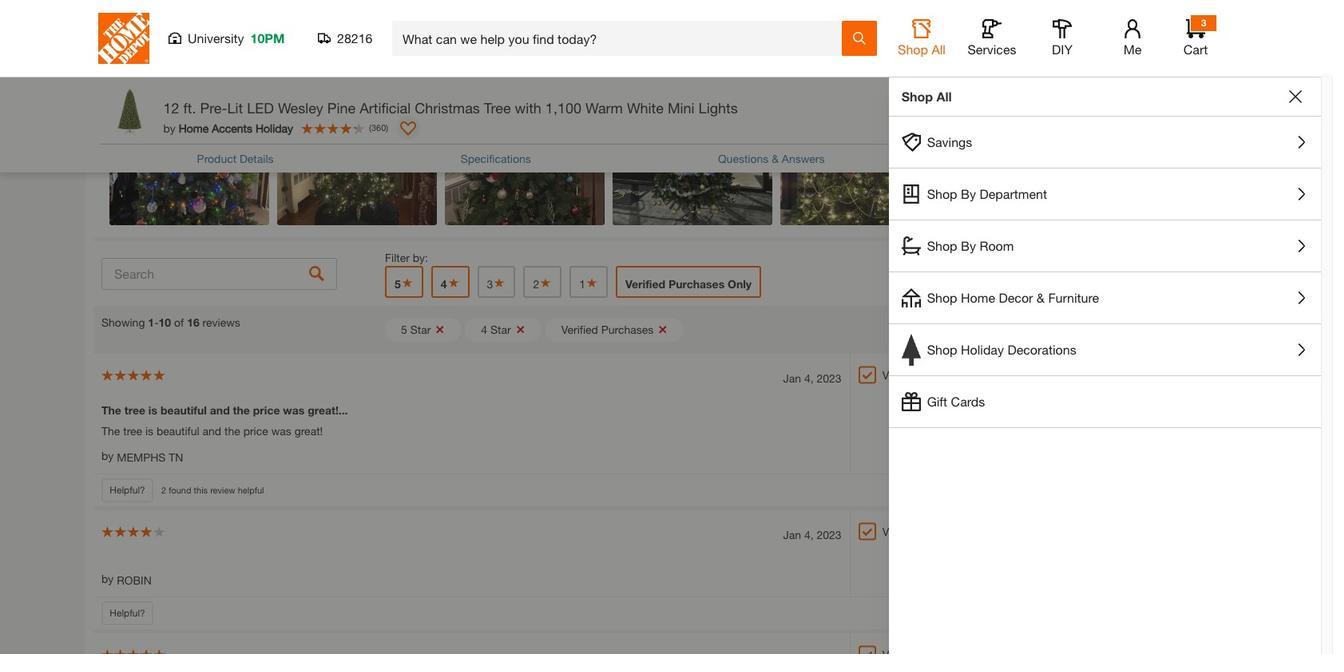 Task type: describe. For each thing, give the bounding box(es) containing it.
$
[[1073, 113, 1078, 125]]

by memphs tn
[[101, 449, 183, 464]]

helpful
[[238, 485, 264, 495]]

savings
[[927, 134, 972, 149]]

robin button
[[117, 572, 152, 589]]

gift
[[927, 394, 947, 409]]

feedback link image
[[1311, 270, 1333, 356]]

great!
[[294, 424, 323, 438]]

memphs
[[117, 451, 166, 464]]

questions
[[718, 152, 769, 165]]

4 star button
[[465, 318, 541, 342]]

5 for 5 star
[[401, 323, 407, 336]]

00
[[1110, 113, 1121, 125]]

28216 button
[[318, 30, 373, 46]]

university
[[188, 30, 244, 46]]

services button
[[966, 19, 1018, 58]]

1 vertical spatial tree
[[123, 424, 142, 438]]

(
[[369, 122, 371, 132]]

599
[[1078, 111, 1110, 133]]

wesley
[[278, 99, 323, 117]]

0 vertical spatial is
[[148, 404, 157, 417]]

home for accents
[[179, 121, 209, 135]]

pine
[[327, 99, 356, 117]]

2 button
[[523, 266, 562, 298]]

verified purchases
[[561, 323, 654, 336]]

shop holiday decorations
[[927, 342, 1076, 357]]

robin
[[117, 573, 152, 587]]

5 star button
[[385, 318, 461, 342]]

customer images
[[101, 18, 223, 35]]

2 for 2 found this review helpful
[[161, 485, 166, 495]]

me
[[1124, 42, 1142, 57]]

0 vertical spatial tree
[[124, 404, 145, 417]]

2 the from the top
[[101, 424, 120, 438]]

room
[[980, 238, 1014, 253]]

holiday inside 'shop holiday decorations' button
[[961, 342, 1004, 357]]

great!...
[[308, 404, 348, 417]]

lit
[[227, 99, 243, 117]]

$ 599 00
[[1073, 111, 1121, 133]]

4 star
[[481, 323, 511, 336]]

product image image
[[103, 85, 155, 137]]

0 vertical spatial was
[[283, 404, 305, 417]]

shop all inside 'shop all' button
[[898, 42, 946, 57]]

only
[[728, 277, 752, 291]]

shop by room button
[[889, 220, 1321, 272]]

0 vertical spatial beautiful
[[160, 404, 207, 417]]

12
[[163, 99, 179, 117]]

12 ft. pre-lit led wesley pine artificial christmas tree with 1,100 warm white mini lights
[[163, 99, 738, 117]]

questions & answers
[[718, 152, 825, 165]]

2023 for by
[[817, 528, 842, 542]]

star symbol image for 3
[[493, 277, 506, 289]]

purchases for verified purchases only
[[668, 277, 725, 291]]

showing 1 - 10 of 16 reviews
[[101, 316, 240, 329]]

answers
[[782, 152, 825, 165]]

the tree is beautiful and the price was great!... the tree is beautiful and the price was great!
[[101, 404, 348, 438]]

( 360 )
[[369, 122, 388, 132]]

5 for 5
[[395, 277, 401, 291]]

star symbol image for 5
[[401, 277, 414, 289]]

shop by room
[[927, 238, 1014, 253]]

top button
[[1198, 77, 1234, 113]]

verified purchases only button
[[616, 266, 761, 298]]

reviews
[[203, 316, 240, 329]]

Search text field
[[101, 258, 337, 290]]

shop for decor
[[927, 290, 957, 305]]

menu containing savings
[[889, 117, 1321, 428]]

1 vertical spatial shop all
[[901, 89, 952, 104]]

tree
[[484, 99, 511, 117]]

3 button
[[477, 266, 515, 298]]

shop all button
[[896, 19, 947, 58]]

1 vertical spatial and
[[202, 424, 221, 438]]

star for 5 star
[[410, 323, 431, 336]]

4 button
[[431, 266, 469, 298]]

purchase for by
[[922, 525, 969, 538]]

warm
[[585, 99, 623, 117]]

360
[[371, 122, 386, 132]]

shop by department
[[927, 186, 1047, 201]]

28216
[[337, 30, 373, 46]]

showing
[[101, 316, 145, 329]]

services
[[968, 42, 1016, 57]]

purchase for the tree is beautiful and the price was great!...
[[922, 368, 969, 382]]

shop home decor & furniture
[[927, 290, 1099, 305]]

4, for by
[[804, 528, 814, 542]]

star symbol image for 1
[[585, 277, 598, 289]]

1 vertical spatial all
[[936, 89, 952, 104]]

0 vertical spatial price
[[253, 404, 280, 417]]

star symbol image for 4
[[447, 277, 460, 289]]

star symbol image for 2
[[539, 277, 552, 289]]

by for by memphs tn
[[101, 449, 114, 463]]

decorations
[[1007, 342, 1076, 357]]

verified purchase for the tree is beautiful and the price was great!...
[[882, 368, 969, 382]]

1 the from the top
[[101, 404, 121, 417]]

star for 4 star
[[490, 323, 511, 336]]

drawer close image
[[1289, 90, 1302, 103]]

verified purchases only
[[625, 277, 752, 291]]

specifications
[[461, 152, 531, 165]]

product details
[[197, 152, 274, 165]]

by for room
[[961, 238, 976, 253]]

details
[[240, 152, 274, 165]]

savings button
[[889, 117, 1321, 168]]

& inside button
[[1037, 290, 1045, 305]]

white
[[627, 99, 664, 117]]

shop home decor & furniture button
[[889, 272, 1321, 323]]

verified purchases button
[[545, 318, 684, 342]]

0 vertical spatial and
[[210, 404, 230, 417]]

2023 for the tree is beautiful and the price was great!...
[[817, 372, 842, 385]]

shop holiday decorations preview image
[[901, 334, 921, 366]]

1 vertical spatial beautiful
[[157, 424, 199, 438]]

images
[[173, 18, 223, 35]]

memphs tn button
[[117, 449, 183, 466]]

4 for 4
[[441, 277, 447, 291]]

me button
[[1107, 19, 1158, 58]]

What can we help you find today? search field
[[403, 22, 841, 55]]

ft.
[[183, 99, 196, 117]]

3 inside 'button'
[[487, 277, 493, 291]]

shop for room
[[927, 238, 957, 253]]

0 horizontal spatial 1
[[148, 316, 154, 329]]

5 star
[[401, 323, 431, 336]]

shop for department
[[927, 186, 957, 201]]

purchases for verified purchases
[[601, 323, 654, 336]]

gift cards
[[927, 394, 985, 409]]

1 inside button
[[579, 277, 585, 291]]

1 vertical spatial the
[[224, 424, 240, 438]]

furniture
[[1048, 290, 1099, 305]]



Task type: vqa. For each thing, say whether or not it's contained in the screenshot.
the view inside the View Similar in Stock link
no



Task type: locate. For each thing, give the bounding box(es) containing it.
1 vertical spatial 1
[[148, 316, 154, 329]]

0 vertical spatial 4,
[[804, 372, 814, 385]]

0 vertical spatial 3
[[1201, 17, 1206, 29]]

was
[[283, 404, 305, 417], [271, 424, 291, 438]]

was up "great!"
[[283, 404, 305, 417]]

shop all left services
[[898, 42, 946, 57]]

tn
[[169, 451, 183, 464]]

2 right 3 'button'
[[533, 277, 539, 291]]

1 verified purchase from the top
[[882, 368, 969, 382]]

2 helpful? button from the top
[[101, 601, 153, 625]]

star symbol image
[[539, 277, 552, 289], [585, 277, 598, 289]]

0 vertical spatial by
[[961, 186, 976, 201]]

beautiful
[[160, 404, 207, 417], [157, 424, 199, 438]]

1 vertical spatial verified purchase
[[882, 525, 969, 538]]

1 vertical spatial was
[[271, 424, 291, 438]]

verified
[[625, 277, 665, 291], [561, 323, 598, 336], [882, 368, 919, 382], [882, 525, 919, 538]]

1 horizontal spatial star
[[490, 323, 511, 336]]

the home depot logo image
[[98, 13, 149, 64]]

by for department
[[961, 186, 976, 201]]

4 for 4 star
[[481, 323, 487, 336]]

1 horizontal spatial &
[[1037, 290, 1045, 305]]

0 vertical spatial holiday
[[256, 121, 293, 135]]

3 up cart
[[1201, 17, 1206, 29]]

0 vertical spatial &
[[772, 152, 779, 165]]

2 for 2
[[533, 277, 539, 291]]

by robin
[[101, 572, 152, 587]]

1 vertical spatial 4
[[481, 323, 487, 336]]

2 star symbol image from the left
[[585, 277, 598, 289]]

16
[[187, 316, 199, 329]]

is
[[148, 404, 157, 417], [145, 424, 153, 438]]

jan for the tree is beautiful and the price was great!...
[[783, 372, 801, 385]]

star symbol image up the 'verified purchases'
[[585, 277, 598, 289]]

the up memphs
[[101, 424, 120, 438]]

1 horizontal spatial star symbol image
[[447, 277, 460, 289]]

& left the answers
[[772, 152, 779, 165]]

by home accents holiday
[[163, 121, 293, 135]]

1 vertical spatial jan 4, 2023
[[783, 528, 842, 542]]

christmas
[[415, 99, 480, 117]]

shop for decorations
[[927, 342, 957, 357]]

1 by from the top
[[961, 186, 976, 201]]

0 vertical spatial home
[[179, 121, 209, 135]]

0 horizontal spatial 3
[[487, 277, 493, 291]]

star symbol image down filter by:
[[401, 277, 414, 289]]

0 vertical spatial 4
[[441, 277, 447, 291]]

university 10pm
[[188, 30, 285, 46]]

2 jan 4, 2023 from the top
[[783, 528, 842, 542]]

helpful? down robin at bottom left
[[110, 607, 145, 619]]

decor
[[999, 290, 1033, 305]]

shop all up the "savings"
[[901, 89, 952, 104]]

mini
[[668, 99, 695, 117]]

found
[[169, 485, 191, 495]]

all
[[932, 42, 946, 57], [936, 89, 952, 104]]

star symbol image inside 4 button
[[447, 277, 460, 289]]

all inside button
[[932, 42, 946, 57]]

home left decor
[[961, 290, 995, 305]]

shop holiday decorations button
[[889, 324, 1321, 375]]

shop right shop holiday decorations preview icon
[[927, 342, 957, 357]]

1 vertical spatial purchase
[[922, 525, 969, 538]]

helpful? button
[[101, 478, 153, 502], [101, 601, 153, 625]]

1 horizontal spatial holiday
[[961, 342, 1004, 357]]

1 vertical spatial purchases
[[601, 323, 654, 336]]

price left great!...
[[253, 404, 280, 417]]

4 right 5 button on the left of page
[[441, 277, 447, 291]]

1 horizontal spatial home
[[961, 290, 995, 305]]

star
[[410, 323, 431, 336], [490, 323, 511, 336]]

jan for by
[[783, 528, 801, 542]]

shop left "room"
[[927, 238, 957, 253]]

1 horizontal spatial purchases
[[668, 277, 725, 291]]

helpful? button down robin at bottom left
[[101, 601, 153, 625]]

0 vertical spatial jan 4, 2023
[[783, 372, 842, 385]]

2 4, from the top
[[804, 528, 814, 542]]

by for by robin
[[101, 572, 114, 586]]

0 horizontal spatial home
[[179, 121, 209, 135]]

holiday up cards
[[961, 342, 1004, 357]]

0 vertical spatial 1
[[579, 277, 585, 291]]

-
[[154, 316, 159, 329]]

by:
[[413, 251, 428, 265]]

1 horizontal spatial 3
[[1201, 17, 1206, 29]]

the
[[233, 404, 250, 417], [224, 424, 240, 438]]

2023
[[817, 372, 842, 385], [817, 528, 842, 542]]

& right decor
[[1037, 290, 1045, 305]]

2 2023 from the top
[[817, 528, 842, 542]]

purchase
[[922, 368, 969, 382], [922, 525, 969, 538]]

star down 3 'button'
[[490, 323, 511, 336]]

by inside button
[[961, 238, 976, 253]]

star symbol image inside the 2 button
[[539, 277, 552, 289]]

review
[[210, 485, 235, 495]]

price left "great!"
[[243, 424, 268, 438]]

by
[[163, 121, 176, 135], [101, 449, 114, 463], [101, 572, 114, 586]]

1 star symbol image from the left
[[539, 277, 552, 289]]

1 horizontal spatial star symbol image
[[585, 277, 598, 289]]

verified purchase
[[882, 368, 969, 382], [882, 525, 969, 538]]

4 down 3 'button'
[[481, 323, 487, 336]]

2 inside the 2 button
[[533, 277, 539, 291]]

10
[[159, 316, 171, 329]]

helpful?
[[110, 484, 145, 496], [110, 607, 145, 619]]

2 verified purchase from the top
[[882, 525, 969, 538]]

1 jan 4, 2023 from the top
[[783, 372, 842, 385]]

1 4, from the top
[[804, 372, 814, 385]]

price
[[253, 404, 280, 417], [243, 424, 268, 438]]

by left department
[[961, 186, 976, 201]]

by left robin button
[[101, 572, 114, 586]]

0 vertical spatial jan
[[783, 372, 801, 385]]

1 vertical spatial price
[[243, 424, 268, 438]]

0 vertical spatial the
[[101, 404, 121, 417]]

4, for the tree is beautiful and the price was great!...
[[804, 372, 814, 385]]

star symbol image inside 3 'button'
[[493, 277, 506, 289]]

home down ft.
[[179, 121, 209, 135]]

1 vertical spatial home
[[961, 290, 995, 305]]

1 left 10
[[148, 316, 154, 329]]

star inside button
[[410, 323, 431, 336]]

1 vertical spatial 4,
[[804, 528, 814, 542]]

lights
[[699, 99, 738, 117]]

menu
[[889, 117, 1321, 428]]

helpful? down memphs
[[110, 484, 145, 496]]

shop up the "savings"
[[901, 89, 933, 104]]

and up review
[[210, 404, 230, 417]]

2 horizontal spatial star symbol image
[[493, 277, 506, 289]]

department
[[980, 186, 1047, 201]]

was left "great!"
[[271, 424, 291, 438]]

1 horizontal spatial 1
[[579, 277, 585, 291]]

0 vertical spatial helpful?
[[110, 484, 145, 496]]

)
[[386, 122, 388, 132]]

home inside button
[[961, 290, 995, 305]]

by inside by memphs tn
[[101, 449, 114, 463]]

star inside button
[[490, 323, 511, 336]]

1 vertical spatial helpful?
[[110, 607, 145, 619]]

by for by home accents holiday
[[163, 121, 176, 135]]

0 vertical spatial the
[[233, 404, 250, 417]]

gift cards link
[[889, 376, 1321, 427]]

jan 4, 2023 for by
[[783, 528, 842, 542]]

0 vertical spatial helpful? button
[[101, 478, 153, 502]]

filter by:
[[385, 251, 428, 265]]

4 inside button
[[441, 277, 447, 291]]

purchases left only on the top right
[[668, 277, 725, 291]]

1 helpful? from the top
[[110, 484, 145, 496]]

shop left services
[[898, 42, 928, 57]]

2 star from the left
[[490, 323, 511, 336]]

customer
[[101, 18, 169, 35]]

0 vertical spatial 2
[[533, 277, 539, 291]]

0 horizontal spatial 2
[[161, 485, 166, 495]]

1 vertical spatial 2
[[161, 485, 166, 495]]

0 horizontal spatial star
[[410, 323, 431, 336]]

1 vertical spatial helpful? button
[[101, 601, 153, 625]]

with
[[515, 99, 541, 117]]

verified purchase for by
[[882, 525, 969, 538]]

1 vertical spatial holiday
[[961, 342, 1004, 357]]

4,
[[804, 372, 814, 385], [804, 528, 814, 542]]

1 horizontal spatial 2
[[533, 277, 539, 291]]

this
[[194, 485, 208, 495]]

shop inside button
[[927, 238, 957, 253]]

1 jan from the top
[[783, 372, 801, 385]]

home
[[179, 121, 209, 135], [961, 290, 995, 305]]

1 right the 2 button
[[579, 277, 585, 291]]

1 vertical spatial by
[[101, 449, 114, 463]]

diy
[[1052, 42, 1073, 57]]

by inside by robin
[[101, 572, 114, 586]]

cart 3
[[1183, 17, 1208, 57]]

star symbol image left 3 'button'
[[447, 277, 460, 289]]

0 horizontal spatial purchases
[[601, 323, 654, 336]]

by inside button
[[961, 186, 976, 201]]

by
[[961, 186, 976, 201], [961, 238, 976, 253]]

2 star symbol image from the left
[[447, 277, 460, 289]]

all up the "savings"
[[936, 89, 952, 104]]

1 vertical spatial is
[[145, 424, 153, 438]]

shop
[[898, 42, 928, 57], [901, 89, 933, 104], [927, 186, 957, 201], [927, 238, 957, 253], [927, 290, 957, 305], [927, 342, 957, 357]]

led
[[247, 99, 274, 117]]

1 vertical spatial 2023
[[817, 528, 842, 542]]

star symbol image left 1 button
[[539, 277, 552, 289]]

jan
[[783, 372, 801, 385], [783, 528, 801, 542]]

4 inside button
[[481, 323, 487, 336]]

10pm
[[250, 30, 285, 46]]

shop down 'shop by room'
[[927, 290, 957, 305]]

star down 5 button on the left of page
[[410, 323, 431, 336]]

0 vertical spatial 5
[[395, 277, 401, 291]]

1 vertical spatial by
[[961, 238, 976, 253]]

purchases down 1 button
[[601, 323, 654, 336]]

specifications button
[[461, 150, 531, 167], [461, 150, 531, 167]]

0 horizontal spatial &
[[772, 152, 779, 165]]

0 horizontal spatial holiday
[[256, 121, 293, 135]]

2 left found
[[161, 485, 166, 495]]

product
[[197, 152, 236, 165]]

5 button
[[385, 266, 423, 298]]

2 purchase from the top
[[922, 525, 969, 538]]

3 star symbol image from the left
[[493, 277, 506, 289]]

1 vertical spatial 5
[[401, 323, 407, 336]]

home for decor
[[961, 290, 995, 305]]

1,100
[[545, 99, 581, 117]]

by left "room"
[[961, 238, 976, 253]]

holiday down led
[[256, 121, 293, 135]]

star symbol image inside 1 button
[[585, 277, 598, 289]]

cards
[[951, 394, 985, 409]]

jan 4, 2023 for the tree is beautiful and the price was great!...
[[783, 372, 842, 385]]

2 vertical spatial by
[[101, 572, 114, 586]]

1 vertical spatial the
[[101, 424, 120, 438]]

star symbol image inside 5 button
[[401, 277, 414, 289]]

2 by from the top
[[961, 238, 976, 253]]

1 helpful? button from the top
[[101, 478, 153, 502]]

0 horizontal spatial 4
[[441, 277, 447, 291]]

the up by memphs tn
[[101, 404, 121, 417]]

1 horizontal spatial 5
[[401, 323, 407, 336]]

holiday
[[256, 121, 293, 135], [961, 342, 1004, 357]]

3 right 4 button
[[487, 277, 493, 291]]

1 purchase from the top
[[922, 368, 969, 382]]

1
[[579, 277, 585, 291], [148, 316, 154, 329]]

1 star from the left
[[410, 323, 431, 336]]

accents
[[212, 121, 252, 135]]

0 horizontal spatial star symbol image
[[401, 277, 414, 289]]

0 horizontal spatial star symbol image
[[539, 277, 552, 289]]

of
[[174, 316, 184, 329]]

3 inside cart 3
[[1201, 17, 1206, 29]]

pre-
[[200, 99, 227, 117]]

0 horizontal spatial 5
[[395, 277, 401, 291]]

5 down 5 button on the left of page
[[401, 323, 407, 336]]

1 horizontal spatial 4
[[481, 323, 487, 336]]

by left memphs
[[101, 449, 114, 463]]

2 jan from the top
[[783, 528, 801, 542]]

0 vertical spatial purchase
[[922, 368, 969, 382]]

filter
[[385, 251, 410, 265]]

0 vertical spatial shop all
[[898, 42, 946, 57]]

0 vertical spatial all
[[932, 42, 946, 57]]

1 vertical spatial 3
[[487, 277, 493, 291]]

1 vertical spatial jan
[[783, 528, 801, 542]]

by down 12
[[163, 121, 176, 135]]

0 vertical spatial purchases
[[668, 277, 725, 291]]

cart
[[1183, 42, 1208, 57]]

product details button
[[197, 150, 274, 167], [197, 150, 274, 167]]

shop by department button
[[889, 169, 1321, 220]]

helpful? button down memphs
[[101, 478, 153, 502]]

1 vertical spatial &
[[1037, 290, 1045, 305]]

all left services
[[932, 42, 946, 57]]

0 vertical spatial by
[[163, 121, 176, 135]]

2 helpful? from the top
[[110, 607, 145, 619]]

0 vertical spatial verified purchase
[[882, 368, 969, 382]]

diy button
[[1037, 19, 1088, 58]]

and up "2 found this review helpful"
[[202, 424, 221, 438]]

shop down the "savings"
[[927, 186, 957, 201]]

2
[[533, 277, 539, 291], [161, 485, 166, 495]]

1 button
[[570, 266, 608, 298]]

star symbol image left the 2 button
[[493, 277, 506, 289]]

0 vertical spatial 2023
[[817, 372, 842, 385]]

5 down filter
[[395, 277, 401, 291]]

1 2023 from the top
[[817, 372, 842, 385]]

star symbol image
[[401, 277, 414, 289], [447, 277, 460, 289], [493, 277, 506, 289]]

1 star symbol image from the left
[[401, 277, 414, 289]]



